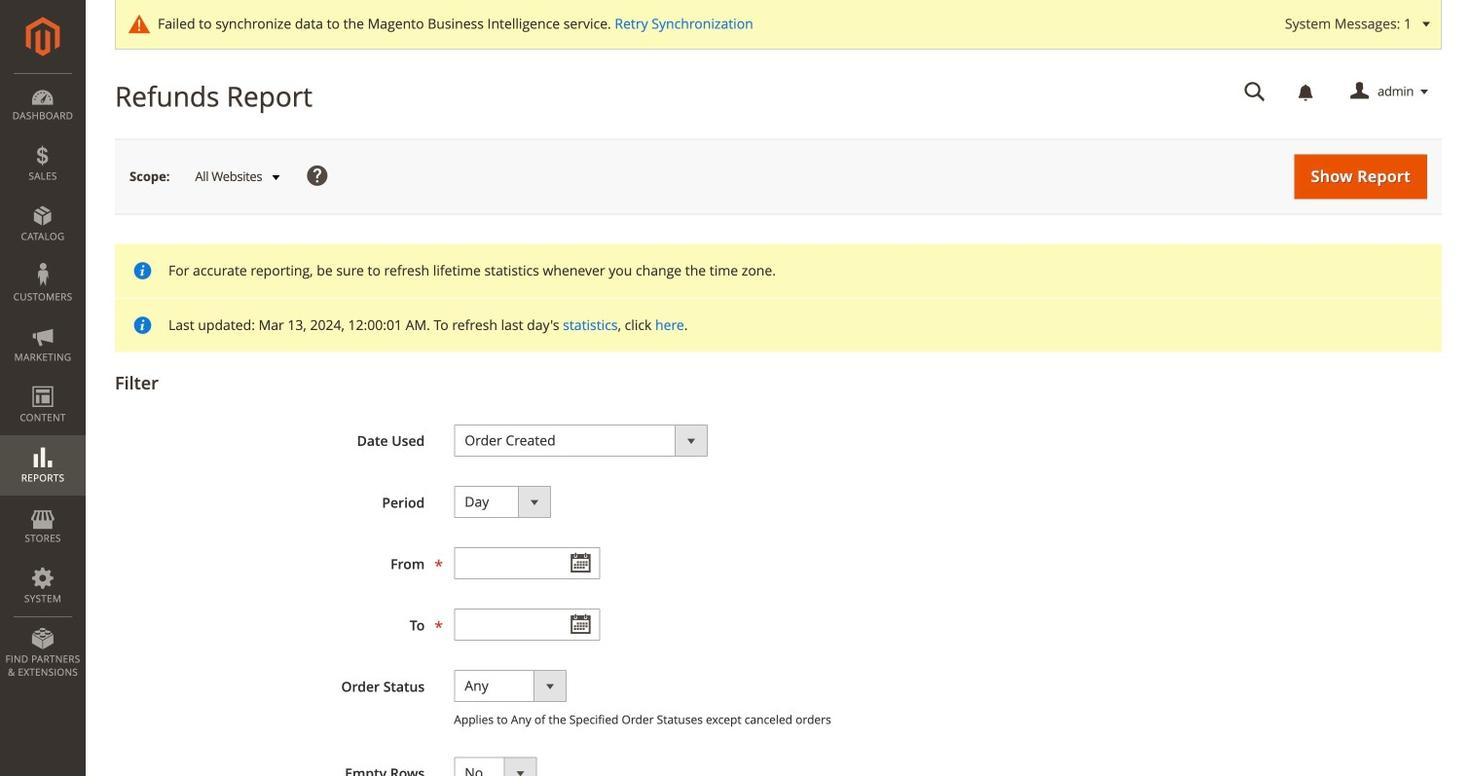 Task type: locate. For each thing, give the bounding box(es) containing it.
None text field
[[1231, 75, 1280, 109]]

None text field
[[454, 547, 600, 579], [454, 609, 600, 641], [454, 547, 600, 579], [454, 609, 600, 641]]

menu bar
[[0, 73, 86, 689]]



Task type: vqa. For each thing, say whether or not it's contained in the screenshot.
vulcan weightlifting tank image
no



Task type: describe. For each thing, give the bounding box(es) containing it.
magento admin panel image
[[26, 17, 60, 56]]



